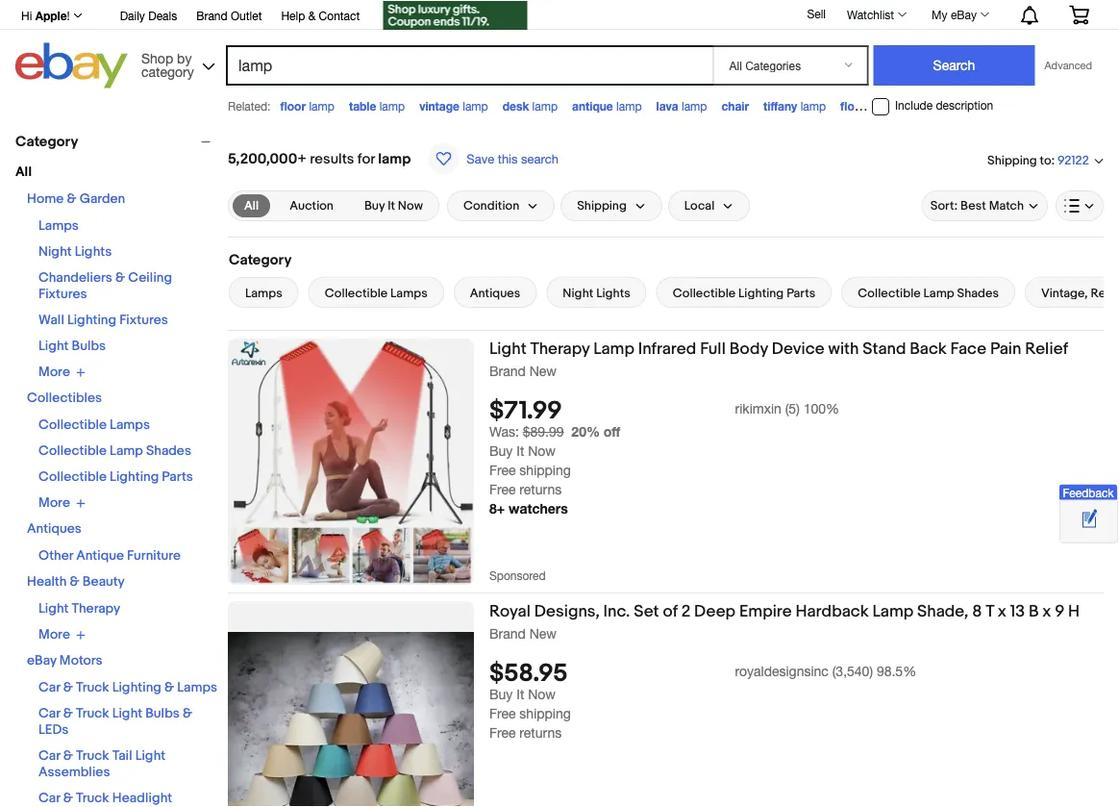 Task type: describe. For each thing, give the bounding box(es) containing it.
wall
[[38, 312, 64, 328]]

collectible for collectible lamps collectible lamp shades collectible lighting parts
[[38, 417, 107, 433]]

13
[[1011, 601, 1025, 621]]

lamp for antique lamp
[[617, 99, 642, 113]]

hardback
[[796, 601, 869, 621]]

2 more button from the top
[[38, 495, 86, 511]]

returns inside rikimxin (5) 100% was: $89.99 20% off buy it now free shipping free returns 8+ watchers
[[520, 482, 562, 497]]

light inside lamps night lights chandeliers & ceiling fixtures wall lighting fixtures light bulbs
[[38, 338, 69, 354]]

car & truck lighting & lamps car & truck light bulbs & leds car & truck tail light assemblies car & truck headlight assemblies
[[38, 680, 218, 807]]

4 truck from the top
[[76, 790, 109, 807]]

more for 3rd more button from the top
[[38, 627, 70, 643]]

none submit inside shop by category banner
[[874, 45, 1035, 86]]

light inside light therapy lamp infrared full body device with stand back face pain relief brand new
[[490, 339, 527, 359]]

brand inside royal designs, inc. set of 2 deep empire hardback lamp shade, 8 t x 13 b x 9 h brand new
[[490, 625, 526, 641]]

h
[[1069, 601, 1080, 621]]

shop by category banner
[[11, 0, 1104, 93]]

light therapy
[[38, 601, 120, 617]]

save this search button
[[423, 142, 565, 175]]

feedback
[[1063, 486, 1114, 500]]

now inside rikimxin (5) 100% was: $89.99 20% off buy it now free shipping free returns 8+ watchers
[[528, 443, 556, 459]]

light therapy lamp infrared full body device with stand back face pain relief image
[[228, 339, 474, 585]]

collectibles link
[[27, 390, 102, 406]]

lamp for vintage lamp
[[463, 99, 488, 113]]

flower
[[841, 99, 875, 113]]

by
[[177, 50, 192, 66]]

brand inside light therapy lamp infrared full body device with stand back face pain relief brand new
[[490, 363, 526, 378]]

1 horizontal spatial fixtures
[[119, 312, 168, 328]]

ebay motors link
[[27, 653, 103, 669]]

shipping button
[[561, 190, 663, 221]]

was:
[[490, 424, 519, 440]]

lamp for floor lamp
[[309, 99, 335, 113]]

condition button
[[447, 190, 555, 221]]

category button
[[15, 133, 219, 150]]

floor lamp
[[280, 99, 335, 113]]

car & truck light bulbs & leds link
[[38, 706, 193, 738]]

4 car from the top
[[38, 790, 60, 807]]

shop by category button
[[133, 43, 219, 84]]

search
[[521, 151, 559, 166]]

auction link
[[278, 194, 345, 217]]

auction
[[290, 198, 334, 213]]

vintage, retro
[[1042, 286, 1120, 301]]

Search for anything text field
[[229, 47, 709, 84]]

car & truck headlight assemblies link
[[38, 790, 172, 807]]

1 horizontal spatial category
[[229, 251, 292, 268]]

category
[[141, 63, 194, 79]]

health & beauty link
[[27, 574, 125, 590]]

shop by category
[[141, 50, 194, 79]]

furniture
[[127, 548, 181, 564]]

now inside royaldesignsinc (3,540) 98.5% buy it now free shipping free returns
[[528, 686, 556, 702]]

main content containing $71.99
[[228, 123, 1120, 807]]

100%
[[804, 400, 840, 416]]

collectible for collectible lighting parts
[[673, 286, 736, 301]]

collectible for collectible lamp shades
[[858, 286, 921, 301]]

$89.99
[[523, 424, 564, 440]]

returns inside royaldesignsinc (3,540) 98.5% buy it now free shipping free returns
[[520, 725, 562, 741]]

account navigation
[[11, 0, 1104, 32]]

3 car from the top
[[38, 748, 60, 764]]

2 car from the top
[[38, 706, 60, 722]]

sort: best match
[[931, 198, 1024, 213]]

vase link
[[918, 99, 944, 113]]

apple
[[35, 9, 67, 22]]

save
[[467, 151, 495, 166]]

0 horizontal spatial night lights link
[[38, 244, 112, 260]]

daily deals
[[120, 9, 177, 22]]

antiques for night
[[470, 286, 521, 301]]

$58.95
[[490, 659, 568, 689]]

stand
[[863, 339, 907, 359]]

brand inside account "navigation"
[[196, 9, 228, 22]]

my ebay link
[[922, 3, 998, 26]]

& inside lamps night lights chandeliers & ceiling fixtures wall lighting fixtures light bulbs
[[115, 270, 125, 286]]

1 vertical spatial collectible lamps link
[[38, 417, 150, 433]]

help & contact link
[[281, 6, 360, 27]]

local
[[685, 198, 715, 213]]

brand outlet link
[[196, 6, 262, 27]]

car & truck tail light assemblies link
[[38, 748, 166, 781]]

with
[[829, 339, 859, 359]]

home & garden
[[27, 191, 125, 207]]

rikimxin
[[735, 400, 782, 416]]

light therapy lamp infrared full body device with stand back face pain relief heading
[[490, 339, 1069, 359]]

desk lamp
[[503, 99, 558, 113]]

royaldesignsinc
[[735, 663, 829, 679]]

it inside rikimxin (5) 100% was: $89.99 20% off buy it now free shipping free returns 8+ watchers
[[517, 443, 525, 459]]

advanced
[[1045, 59, 1093, 72]]

lamp right 'for'
[[378, 150, 411, 167]]

0 vertical spatial buy
[[364, 198, 385, 213]]

bulbs inside 'car & truck lighting & lamps car & truck light bulbs & leds car & truck tail light assemblies car & truck headlight assemblies'
[[145, 706, 180, 722]]

watchlist
[[847, 8, 895, 21]]

$71.99
[[490, 396, 562, 426]]

ebay inside account "navigation"
[[951, 8, 977, 21]]

3 more button from the top
[[38, 627, 86, 643]]

of
[[663, 601, 678, 621]]

parts inside collectible lamps collectible lamp shades collectible lighting parts
[[162, 469, 193, 485]]

relief
[[1025, 339, 1069, 359]]

shipping for shipping
[[577, 198, 627, 213]]

shipping inside rikimxin (5) 100% was: $89.99 20% off buy it now free shipping free returns 8+ watchers
[[520, 462, 571, 478]]

garden
[[80, 191, 125, 207]]

light right tail
[[135, 748, 166, 764]]

lava lamp
[[657, 99, 707, 113]]

description
[[936, 99, 994, 112]]

0 vertical spatial collectible lamps link
[[308, 277, 444, 308]]

0 vertical spatial fixtures
[[38, 286, 87, 303]]

pain
[[991, 339, 1022, 359]]

floor
[[280, 99, 306, 113]]

bulbs inside lamps night lights chandeliers & ceiling fixtures wall lighting fixtures light bulbs
[[72, 338, 106, 354]]

my ebay
[[932, 8, 977, 21]]

lights inside lamps night lights chandeliers & ceiling fixtures wall lighting fixtures light bulbs
[[75, 244, 112, 260]]

daily
[[120, 9, 145, 22]]

shop
[[141, 50, 173, 66]]

t
[[986, 601, 995, 621]]

match
[[989, 198, 1024, 213]]

desk
[[503, 99, 529, 113]]

this
[[498, 151, 518, 166]]

to
[[1040, 153, 1052, 168]]

lamp for tiffany lamp
[[801, 99, 826, 113]]

collectibles
[[27, 390, 102, 406]]

lamp for table lamp
[[380, 99, 405, 113]]

other antique furniture link
[[38, 548, 181, 564]]

night lights
[[563, 286, 631, 301]]

advanced link
[[1035, 46, 1102, 85]]

device
[[772, 339, 825, 359]]

0 vertical spatial shades
[[958, 286, 999, 301]]

save this search
[[467, 151, 559, 166]]

shipping inside royaldesignsinc (3,540) 98.5% buy it now free shipping free returns
[[520, 706, 571, 722]]

lights inside main content
[[596, 286, 631, 301]]

new inside light therapy lamp infrared full body device with stand back face pain relief brand new
[[530, 363, 557, 378]]

1 horizontal spatial night lights link
[[547, 277, 647, 308]]

1 car from the top
[[38, 680, 60, 696]]

5,200,000
[[228, 150, 297, 167]]

lamp for lava lamp
[[682, 99, 707, 113]]

therapy for light therapy
[[72, 601, 120, 617]]

lamp for desk lamp
[[533, 99, 558, 113]]

vintage, retro link
[[1025, 277, 1120, 308]]

light therapy link
[[38, 601, 120, 617]]

lamps inside collectible lamps collectible lamp shades collectible lighting parts
[[110, 417, 150, 433]]

car & truck lighting & lamps link
[[38, 680, 218, 696]]

0 horizontal spatial ebay
[[27, 653, 56, 669]]

tail
[[112, 748, 132, 764]]

royal designs, inc. set of 2 deep empire hardback lamp shade, 8 t x 13 b x 9 h link
[[490, 601, 1104, 625]]

it inside royaldesignsinc (3,540) 98.5% buy it now free shipping free returns
[[517, 686, 525, 702]]

royal designs, inc. set of 2 deep empire hardback lamp shade, 8 t x 13 b x 9 h brand new
[[490, 601, 1080, 641]]

lamp inside light therapy lamp infrared full body device with stand back face pain relief brand new
[[594, 339, 635, 359]]

vintage lamp
[[420, 99, 488, 113]]



Task type: vqa. For each thing, say whether or not it's contained in the screenshot.
the Mobil Delvac 1300Super HeavyDuty Synthetic Blend Diesel Engine Oil 15W-40 2.5Gal "link"
no



Task type: locate. For each thing, give the bounding box(es) containing it.
royal designs, inc. set of 2 deep empire hardback lamp shade, 8 t x 13 b x 9 h image
[[228, 632, 474, 807]]

0 horizontal spatial antiques link
[[27, 521, 82, 537]]

shipping left to
[[988, 153, 1038, 168]]

8
[[973, 601, 982, 621]]

antiques link down the condition
[[454, 277, 537, 308]]

fixtures down ceiling
[[119, 312, 168, 328]]

1 truck from the top
[[76, 680, 109, 696]]

lighting up "car & truck light bulbs & leds" link at the bottom left of the page
[[112, 680, 161, 696]]

light therapy lamp infrared full body device with stand back face pain relief link
[[490, 339, 1104, 362]]

more button up ebay motors link
[[38, 627, 86, 643]]

2 shipping from the top
[[520, 706, 571, 722]]

lamp for flower lamp
[[879, 99, 904, 113]]

1 horizontal spatial x
[[1043, 601, 1052, 621]]

collectible lighting parts link up body
[[657, 277, 832, 308]]

truck down "car & truck tail light assemblies" link
[[76, 790, 109, 807]]

antiques for health
[[27, 521, 82, 537]]

0 vertical spatial therapy
[[530, 339, 590, 359]]

daily deals link
[[120, 6, 177, 27]]

fixtures up wall
[[38, 286, 87, 303]]

main content
[[228, 123, 1120, 807]]

1 shipping from the top
[[520, 462, 571, 478]]

sell link
[[799, 7, 835, 20]]

0 horizontal spatial x
[[998, 601, 1007, 621]]

lighting inside collectible lamps collectible lamp shades collectible lighting parts
[[110, 469, 159, 485]]

1 vertical spatial assemblies
[[38, 807, 110, 807]]

1 horizontal spatial ebay
[[951, 8, 977, 21]]

new down designs,
[[530, 625, 557, 641]]

light down wall
[[38, 338, 69, 354]]

1 horizontal spatial lights
[[596, 286, 631, 301]]

2 vertical spatial it
[[517, 686, 525, 702]]

1 horizontal spatial bulbs
[[145, 706, 180, 722]]

lamp right antique
[[617, 99, 642, 113]]

lamp right the vintage
[[463, 99, 488, 113]]

collectible lamps link down collectibles
[[38, 417, 150, 433]]

1 horizontal spatial night
[[563, 286, 594, 301]]

1 horizontal spatial antiques link
[[454, 277, 537, 308]]

1 vertical spatial lights
[[596, 286, 631, 301]]

lighting inside lamps night lights chandeliers & ceiling fixtures wall lighting fixtures light bulbs
[[67, 312, 116, 328]]

more for 1st more button from the top of the page
[[38, 364, 70, 380]]

wall lighting fixtures link
[[38, 312, 168, 328]]

1 vertical spatial new
[[530, 625, 557, 641]]

therapy for light therapy lamp infrared full body device with stand back face pain relief brand new
[[530, 339, 590, 359]]

light down health at the bottom
[[38, 601, 69, 617]]

more button up other
[[38, 495, 86, 511]]

1 horizontal spatial shipping
[[988, 153, 1038, 168]]

1 vertical spatial lamps link
[[229, 277, 299, 308]]

1 vertical spatial therapy
[[72, 601, 120, 617]]

1 horizontal spatial collectible lighting parts link
[[657, 277, 832, 308]]

deep
[[695, 601, 736, 621]]

0 horizontal spatial shades
[[146, 443, 191, 459]]

0 vertical spatial now
[[398, 198, 423, 213]]

royal
[[490, 601, 531, 621]]

empire
[[740, 601, 792, 621]]

ebay right my
[[951, 8, 977, 21]]

lighting up light bulbs link
[[67, 312, 116, 328]]

0 vertical spatial new
[[530, 363, 557, 378]]

0 horizontal spatial therapy
[[72, 601, 120, 617]]

0 vertical spatial night
[[38, 244, 72, 260]]

lamps link
[[38, 218, 79, 234], [229, 277, 299, 308]]

0 vertical spatial antiques
[[470, 286, 521, 301]]

more up collectibles link
[[38, 364, 70, 380]]

1 vertical spatial buy
[[490, 443, 513, 459]]

3 free from the top
[[490, 706, 516, 722]]

home & garden link
[[27, 191, 125, 207]]

shipping down $89.99
[[520, 462, 571, 478]]

0 horizontal spatial collectible lamps link
[[38, 417, 150, 433]]

lamp right floor
[[309, 99, 335, 113]]

1 vertical spatial antiques link
[[27, 521, 82, 537]]

0 vertical spatial bulbs
[[72, 338, 106, 354]]

1 x from the left
[[998, 601, 1007, 621]]

new
[[530, 363, 557, 378], [530, 625, 557, 641]]

all up home at the left of the page
[[15, 164, 32, 180]]

night lights link down shipping dropdown button at right top
[[547, 277, 647, 308]]

4 free from the top
[[490, 725, 516, 741]]

1 vertical spatial collectible lamp shades link
[[38, 443, 191, 459]]

1 vertical spatial more button
[[38, 495, 86, 511]]

x left 9
[[1043, 601, 1052, 621]]

hi apple !
[[21, 9, 70, 22]]

antique
[[572, 99, 613, 113]]

it down was:
[[517, 443, 525, 459]]

more up ebay motors link
[[38, 627, 70, 643]]

lamps
[[38, 218, 79, 234], [245, 286, 282, 301], [391, 286, 428, 301], [110, 417, 150, 433], [177, 680, 218, 696]]

vintage,
[[1042, 286, 1088, 301]]

bulbs down car & truck lighting & lamps link
[[145, 706, 180, 722]]

it
[[388, 198, 395, 213], [517, 443, 525, 459], [517, 686, 525, 702]]

lamp right table
[[380, 99, 405, 113]]

flower lamp
[[841, 99, 904, 113]]

headlight
[[112, 790, 172, 807]]

it right auction link
[[388, 198, 395, 213]]

new inside royal designs, inc. set of 2 deep empire hardback lamp shade, 8 t x 13 b x 9 h brand new
[[530, 625, 557, 641]]

condition
[[464, 198, 520, 213]]

0 horizontal spatial all
[[15, 164, 32, 180]]

more up other
[[38, 495, 70, 511]]

lights down shipping dropdown button at right top
[[596, 286, 631, 301]]

collectible lamps link
[[308, 277, 444, 308], [38, 417, 150, 433]]

night lights link
[[38, 244, 112, 260], [547, 277, 647, 308]]

1 vertical spatial now
[[528, 443, 556, 459]]

parts up furniture at the left of page
[[162, 469, 193, 485]]

1 horizontal spatial collectible lamp shades link
[[842, 277, 1016, 308]]

lamp inside royal designs, inc. set of 2 deep empire hardback lamp shade, 8 t x 13 b x 9 h brand new
[[873, 601, 914, 621]]

0 vertical spatial more button
[[38, 364, 86, 380]]

light up the $71.99
[[490, 339, 527, 359]]

brand down royal
[[490, 625, 526, 641]]

retro
[[1091, 286, 1120, 301]]

night
[[38, 244, 72, 260], [563, 286, 594, 301]]

8+
[[490, 501, 505, 517]]

2 vertical spatial more button
[[38, 627, 86, 643]]

help & contact
[[281, 9, 360, 22]]

0 vertical spatial shipping
[[988, 153, 1038, 168]]

body
[[730, 339, 768, 359]]

therapy down beauty
[[72, 601, 120, 617]]

0 horizontal spatial night
[[38, 244, 72, 260]]

2 new from the top
[[530, 625, 557, 641]]

0 vertical spatial returns
[[520, 482, 562, 497]]

0 horizontal spatial bulbs
[[72, 338, 106, 354]]

shade,
[[918, 601, 969, 621]]

buy down was:
[[490, 443, 513, 459]]

your shopping cart image
[[1069, 5, 1091, 24]]

antiques down the condition
[[470, 286, 521, 301]]

night up chandeliers on the left top
[[38, 244, 72, 260]]

shipping inside "shipping to : 92122"
[[988, 153, 1038, 168]]

1 vertical spatial brand
[[490, 363, 526, 378]]

buy inside royaldesignsinc (3,540) 98.5% buy it now free shipping free returns
[[490, 686, 513, 702]]

get the coupon image
[[383, 1, 527, 30]]

category up home at the left of the page
[[15, 133, 78, 150]]

lighting inside 'car & truck lighting & lamps car & truck light bulbs & leds car & truck tail light assemblies car & truck headlight assemblies'
[[112, 680, 161, 696]]

therapy down 'night lights'
[[530, 339, 590, 359]]

+
[[297, 150, 307, 167]]

assemblies up car & truck headlight assemblies link
[[38, 764, 110, 781]]

2 returns from the top
[[520, 725, 562, 741]]

shipping
[[988, 153, 1038, 168], [577, 198, 627, 213]]

chandeliers & ceiling fixtures link
[[38, 270, 172, 303]]

1 vertical spatial all
[[244, 198, 259, 213]]

1 horizontal spatial antiques
[[470, 286, 521, 301]]

tiffany
[[764, 99, 798, 113]]

0 horizontal spatial lamps link
[[38, 218, 79, 234]]

other antique furniture
[[38, 548, 181, 564]]

0 horizontal spatial lights
[[75, 244, 112, 260]]

1 horizontal spatial all
[[244, 198, 259, 213]]

shipping inside dropdown button
[[577, 198, 627, 213]]

now left the condition
[[398, 198, 423, 213]]

hi
[[21, 9, 32, 22]]

motors
[[59, 653, 103, 669]]

lamps link down all text box
[[229, 277, 299, 308]]

&
[[308, 9, 316, 22], [67, 191, 77, 207], [115, 270, 125, 286], [70, 574, 80, 590], [63, 680, 73, 696], [164, 680, 174, 696], [63, 706, 73, 722], [183, 706, 193, 722], [63, 748, 73, 764], [63, 790, 73, 807]]

assemblies down "car & truck tail light assemblies" link
[[38, 807, 110, 807]]

shipping for shipping to : 92122
[[988, 153, 1038, 168]]

1 vertical spatial more
[[38, 495, 70, 511]]

include
[[895, 99, 933, 112]]

ebay
[[951, 8, 977, 21], [27, 653, 56, 669]]

more button up collectibles link
[[38, 364, 86, 380]]

home
[[27, 191, 64, 207]]

truck down motors
[[76, 680, 109, 696]]

None submit
[[874, 45, 1035, 86]]

watchers
[[509, 501, 568, 517]]

0 vertical spatial night lights link
[[38, 244, 112, 260]]

x right t
[[998, 601, 1007, 621]]

1 vertical spatial shades
[[146, 443, 191, 459]]

lamp right lava
[[682, 99, 707, 113]]

2 vertical spatial more
[[38, 627, 70, 643]]

deals
[[148, 9, 177, 22]]

shipping up 'night lights'
[[577, 198, 627, 213]]

collectible lamps collectible lamp shades collectible lighting parts
[[38, 417, 193, 485]]

antiques link for night
[[454, 277, 537, 308]]

more
[[38, 364, 70, 380], [38, 495, 70, 511], [38, 627, 70, 643]]

collectible lighting parts link up other antique furniture
[[38, 469, 193, 485]]

0 horizontal spatial antiques
[[27, 521, 82, 537]]

antiques link
[[454, 277, 537, 308], [27, 521, 82, 537]]

0 vertical spatial lights
[[75, 244, 112, 260]]

lamps inside 'car & truck lighting & lamps car & truck light bulbs & leds car & truck tail light assemblies car & truck headlight assemblies'
[[177, 680, 218, 696]]

92122
[[1058, 153, 1090, 168]]

lighting inside collectible lighting parts link
[[739, 286, 784, 301]]

& inside account "navigation"
[[308, 9, 316, 22]]

therapy inside light therapy lamp infrared full body device with stand back face pain relief brand new
[[530, 339, 590, 359]]

lamp right desk
[[533, 99, 558, 113]]

1 horizontal spatial collectible lamps link
[[308, 277, 444, 308]]

b
[[1029, 601, 1039, 621]]

1 horizontal spatial parts
[[787, 286, 816, 301]]

chandeliers
[[38, 270, 112, 286]]

lamp inside collectible lamps collectible lamp shades collectible lighting parts
[[110, 443, 143, 459]]

2 vertical spatial buy
[[490, 686, 513, 702]]

lighting up body
[[739, 286, 784, 301]]

3 more from the top
[[38, 627, 70, 643]]

1 vertical spatial antiques
[[27, 521, 82, 537]]

0 vertical spatial all
[[15, 164, 32, 180]]

rikimxin (5) 100% was: $89.99 20% off buy it now free shipping free returns 8+ watchers
[[490, 400, 840, 517]]

0 horizontal spatial fixtures
[[38, 286, 87, 303]]

1 horizontal spatial therapy
[[530, 339, 590, 359]]

night down shipping dropdown button at right top
[[563, 286, 594, 301]]

0 vertical spatial collectible lamp shades link
[[842, 277, 1016, 308]]

2 assemblies from the top
[[38, 807, 110, 807]]

best
[[961, 198, 987, 213]]

night inside lamps night lights chandeliers & ceiling fixtures wall lighting fixtures light bulbs
[[38, 244, 72, 260]]

1 returns from the top
[[520, 482, 562, 497]]

20%
[[572, 424, 600, 440]]

1 vertical spatial fixtures
[[119, 312, 168, 328]]

1 horizontal spatial lamps link
[[229, 277, 299, 308]]

ebay left motors
[[27, 653, 56, 669]]

antiques link for health
[[27, 521, 82, 537]]

antiques link up other
[[27, 521, 82, 537]]

table
[[349, 99, 376, 113]]

returns down the '$58.95'
[[520, 725, 562, 741]]

buy it now link
[[353, 194, 435, 217]]

lamp right tiffany
[[801, 99, 826, 113]]

All selected text field
[[244, 197, 259, 214]]

brand left outlet on the top left of page
[[196, 9, 228, 22]]

0 horizontal spatial collectible lamp shades link
[[38, 443, 191, 459]]

0 vertical spatial it
[[388, 198, 395, 213]]

antiques up other
[[27, 521, 82, 537]]

2 vertical spatial brand
[[490, 625, 526, 641]]

1 horizontal spatial shades
[[958, 286, 999, 301]]

brand up the $71.99
[[490, 363, 526, 378]]

sell
[[807, 7, 826, 20]]

1 vertical spatial night lights link
[[547, 277, 647, 308]]

:
[[1052, 153, 1055, 168]]

listing options selector. list view selected. image
[[1065, 198, 1096, 214]]

0 vertical spatial brand
[[196, 9, 228, 22]]

night lights link up chandeliers on the left top
[[38, 244, 112, 260]]

antiques link inside main content
[[454, 277, 537, 308]]

truck right leds
[[76, 706, 109, 722]]

1 vertical spatial night
[[563, 286, 594, 301]]

new up the $71.99
[[530, 363, 557, 378]]

vase
[[918, 99, 944, 113]]

2 x from the left
[[1043, 601, 1052, 621]]

royal designs, inc. set of 2 deep empire hardback lamp shade, 8 t x 13 b x 9 h heading
[[490, 601, 1080, 621]]

ebay motors
[[27, 653, 103, 669]]

3 truck from the top
[[76, 748, 109, 764]]

0 vertical spatial antiques link
[[454, 277, 537, 308]]

!
[[67, 9, 70, 22]]

fixtures
[[38, 286, 87, 303], [119, 312, 168, 328]]

light down car & truck lighting & lamps link
[[112, 706, 142, 722]]

it down royal
[[517, 686, 525, 702]]

1 more from the top
[[38, 364, 70, 380]]

lighting up furniture at the left of page
[[110, 469, 159, 485]]

therapy
[[530, 339, 590, 359], [72, 601, 120, 617]]

bulbs down wall lighting fixtures link
[[72, 338, 106, 354]]

0 vertical spatial assemblies
[[38, 764, 110, 781]]

0 vertical spatial more
[[38, 364, 70, 380]]

0 vertical spatial ebay
[[951, 8, 977, 21]]

1 vertical spatial bulbs
[[145, 706, 180, 722]]

0 horizontal spatial parts
[[162, 469, 193, 485]]

lamps inside lamps night lights chandeliers & ceiling fixtures wall lighting fixtures light bulbs
[[38, 218, 79, 234]]

1 vertical spatial shipping
[[577, 198, 627, 213]]

parts up device
[[787, 286, 816, 301]]

buy down 'for'
[[364, 198, 385, 213]]

x
[[998, 601, 1007, 621], [1043, 601, 1052, 621]]

outlet
[[231, 9, 262, 22]]

1 new from the top
[[530, 363, 557, 378]]

truck
[[76, 680, 109, 696], [76, 706, 109, 722], [76, 748, 109, 764], [76, 790, 109, 807]]

0 horizontal spatial collectible lighting parts link
[[38, 469, 193, 485]]

collectible for collectible lamps
[[325, 286, 388, 301]]

collectible lamp shades link down collectibles
[[38, 443, 191, 459]]

light bulbs link
[[38, 338, 106, 354]]

0 vertical spatial category
[[15, 133, 78, 150]]

category down all text box
[[229, 251, 292, 268]]

collectible lamps
[[325, 286, 428, 301]]

1 assemblies from the top
[[38, 764, 110, 781]]

1 vertical spatial shipping
[[520, 706, 571, 722]]

0 vertical spatial parts
[[787, 286, 816, 301]]

lamp right flower
[[879, 99, 904, 113]]

0 vertical spatial collectible lighting parts link
[[657, 277, 832, 308]]

buy it now
[[364, 198, 423, 213]]

0 horizontal spatial shipping
[[577, 198, 627, 213]]

1 vertical spatial collectible lighting parts link
[[38, 469, 193, 485]]

collectible lamps link down buy it now
[[308, 277, 444, 308]]

now down $89.99
[[528, 443, 556, 459]]

lights
[[75, 244, 112, 260], [596, 286, 631, 301]]

0 vertical spatial shipping
[[520, 462, 571, 478]]

1 vertical spatial category
[[229, 251, 292, 268]]

1 vertical spatial parts
[[162, 469, 193, 485]]

1 vertical spatial returns
[[520, 725, 562, 741]]

now down designs,
[[528, 686, 556, 702]]

1 free from the top
[[490, 462, 516, 478]]

2 vertical spatial now
[[528, 686, 556, 702]]

1 vertical spatial it
[[517, 443, 525, 459]]

buy down royal
[[490, 686, 513, 702]]

collectible lamp shades link up back
[[842, 277, 1016, 308]]

antique
[[76, 548, 124, 564]]

shades inside collectible lamps collectible lamp shades collectible lighting parts
[[146, 443, 191, 459]]

9
[[1055, 601, 1065, 621]]

lamp
[[924, 286, 955, 301], [594, 339, 635, 359], [110, 443, 143, 459], [873, 601, 914, 621]]

2 more from the top
[[38, 495, 70, 511]]

shipping down the '$58.95'
[[520, 706, 571, 722]]

0 horizontal spatial category
[[15, 133, 78, 150]]

returns up watchers
[[520, 482, 562, 497]]

lamps link down home at the left of the page
[[38, 218, 79, 234]]

2 truck from the top
[[76, 706, 109, 722]]

0 vertical spatial lamps link
[[38, 218, 79, 234]]

lights up chandeliers on the left top
[[75, 244, 112, 260]]

all down 5,200,000
[[244, 198, 259, 213]]

1 vertical spatial ebay
[[27, 653, 56, 669]]

full
[[700, 339, 726, 359]]

include description
[[895, 99, 994, 112]]

2 free from the top
[[490, 482, 516, 497]]

category
[[15, 133, 78, 150], [229, 251, 292, 268]]

truck left tail
[[76, 748, 109, 764]]

royaldesignsinc (3,540) 98.5% buy it now free shipping free returns
[[490, 663, 917, 741]]

more for 2nd more button from the bottom of the page
[[38, 495, 70, 511]]

1 more button from the top
[[38, 364, 86, 380]]

buy inside rikimxin (5) 100% was: $89.99 20% off buy it now free shipping free returns 8+ watchers
[[490, 443, 513, 459]]



